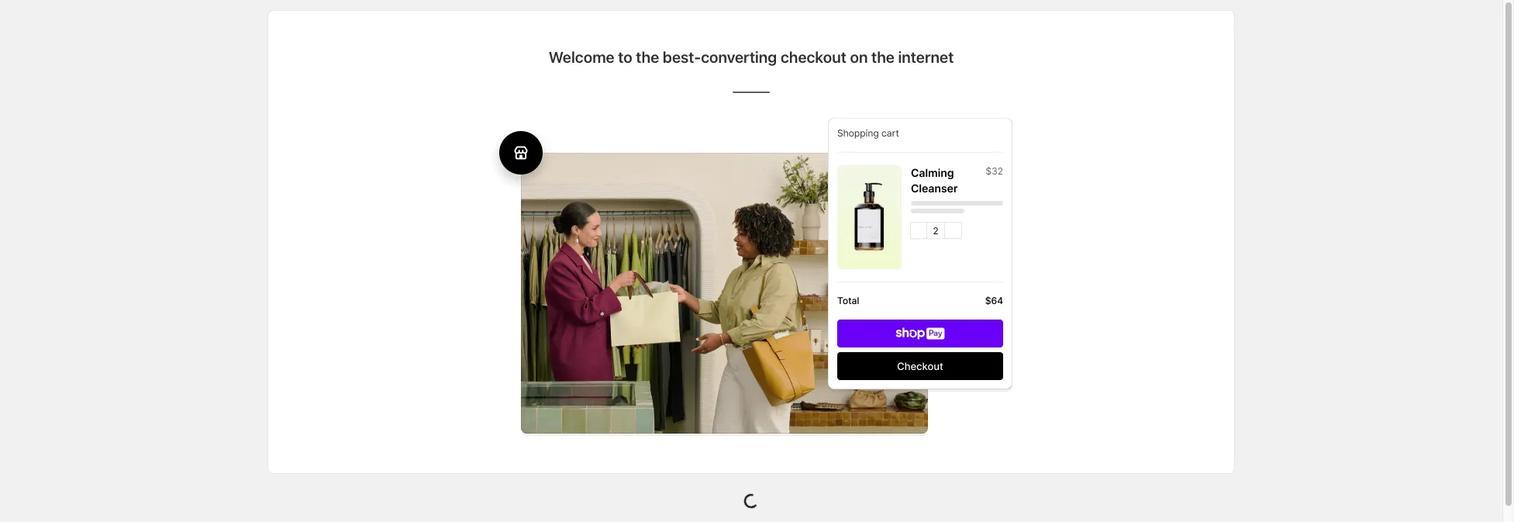 Task type: locate. For each thing, give the bounding box(es) containing it.
converting
[[701, 48, 777, 66]]

on
[[850, 48, 868, 66]]

welcome to the best-converting checkout on the internet
[[549, 48, 954, 66]]

best-
[[663, 48, 701, 66]]

0 horizontal spatial the
[[636, 48, 659, 66]]

the
[[636, 48, 659, 66], [872, 48, 895, 66]]

the right the on
[[872, 48, 895, 66]]

the right to
[[636, 48, 659, 66]]

internet
[[899, 48, 954, 66]]

checkout
[[781, 48, 847, 66]]

1 horizontal spatial the
[[872, 48, 895, 66]]



Task type: vqa. For each thing, say whether or not it's contained in the screenshot.
the You're
no



Task type: describe. For each thing, give the bounding box(es) containing it.
2 the from the left
[[872, 48, 895, 66]]

to
[[618, 48, 633, 66]]

welcome
[[549, 48, 615, 66]]

1 the from the left
[[636, 48, 659, 66]]



